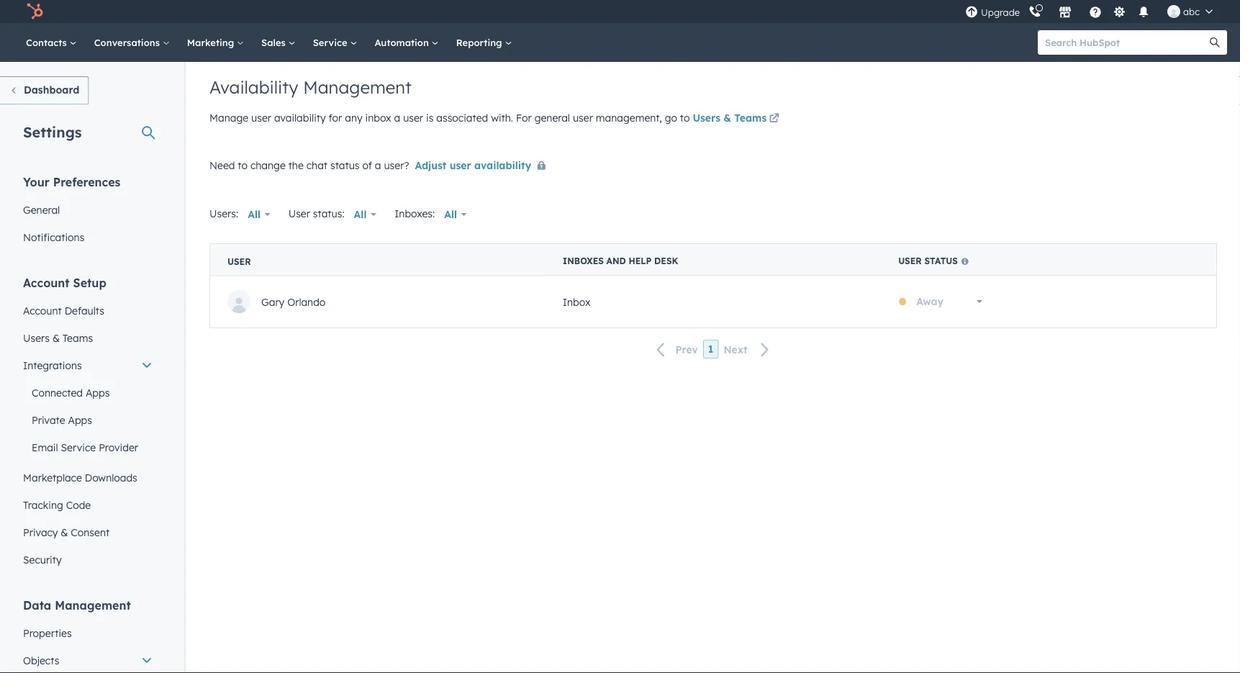 Task type: vqa. For each thing, say whether or not it's contained in the screenshot.
&
yes



Task type: locate. For each thing, give the bounding box(es) containing it.
service
[[313, 36, 350, 48], [61, 441, 96, 454]]

link opens in a new window image
[[770, 111, 780, 128]]

availability down with.
[[474, 159, 531, 171]]

private
[[32, 414, 65, 426]]

& left link opens in a new window icon
[[724, 112, 732, 124]]

2 horizontal spatial all button
[[435, 200, 476, 229]]

0 horizontal spatial management
[[55, 598, 131, 612]]

connected apps
[[32, 386, 110, 399]]

user left status
[[899, 256, 922, 266]]

1 user from the left
[[899, 256, 922, 266]]

0 vertical spatial service
[[313, 36, 350, 48]]

2 user from the left
[[228, 256, 251, 267]]

a right inbox
[[394, 112, 401, 124]]

for
[[516, 112, 532, 124]]

contacts
[[26, 36, 70, 48]]

1 horizontal spatial users
[[693, 112, 721, 124]]

apps for connected apps
[[86, 386, 110, 399]]

to right go
[[680, 112, 690, 124]]

1
[[708, 343, 714, 355]]

0 horizontal spatial availability
[[274, 112, 326, 124]]

prev
[[676, 343, 698, 356]]

0 vertical spatial users
[[693, 112, 721, 124]]

0 horizontal spatial service
[[61, 441, 96, 454]]

1 horizontal spatial users & teams
[[693, 112, 767, 124]]

0 vertical spatial apps
[[86, 386, 110, 399]]

account
[[23, 275, 70, 290], [23, 304, 62, 317]]

& right privacy
[[61, 526, 68, 539]]

notifications image
[[1138, 6, 1151, 19]]

users & teams up integrations
[[23, 332, 93, 344]]

2 horizontal spatial &
[[724, 112, 732, 124]]

all button down 'of'
[[345, 200, 386, 229]]

private apps
[[32, 414, 92, 426]]

1 horizontal spatial all
[[354, 208, 367, 221]]

user status
[[899, 256, 958, 266]]

2 all from the left
[[354, 208, 367, 221]]

users
[[693, 112, 721, 124], [23, 332, 50, 344]]

to right need at the left of page
[[238, 159, 248, 171]]

1 vertical spatial &
[[52, 332, 60, 344]]

2 all button from the left
[[345, 200, 386, 229]]

3 all from the left
[[444, 208, 457, 221]]

all button for user status:
[[345, 200, 386, 229]]

objects
[[23, 654, 59, 667]]

1 vertical spatial a
[[375, 159, 381, 171]]

1 vertical spatial availability
[[474, 159, 531, 171]]

1 vertical spatial service
[[61, 441, 96, 454]]

abc button
[[1159, 0, 1222, 23]]

settings image
[[1114, 6, 1127, 19]]

users & teams link for management
[[693, 111, 782, 128]]

users & teams link for setup
[[14, 324, 161, 352]]

availability for adjust
[[474, 159, 531, 171]]

user down users:
[[228, 256, 251, 267]]

management for data management
[[55, 598, 131, 612]]

email service provider link
[[14, 434, 161, 461]]

1 vertical spatial apps
[[68, 414, 92, 426]]

teams inside account setup element
[[63, 332, 93, 344]]

0 vertical spatial management
[[303, 76, 412, 98]]

all button
[[238, 200, 280, 229], [345, 200, 386, 229], [435, 200, 476, 229]]

& up integrations
[[52, 332, 60, 344]]

0 vertical spatial &
[[724, 112, 732, 124]]

apps up email service provider
[[68, 414, 92, 426]]

1 horizontal spatial &
[[61, 526, 68, 539]]

1 vertical spatial to
[[238, 159, 248, 171]]

all for user status:
[[354, 208, 367, 221]]

0 horizontal spatial user
[[228, 256, 251, 267]]

for
[[329, 112, 342, 124]]

account defaults link
[[14, 297, 161, 324]]

0 vertical spatial to
[[680, 112, 690, 124]]

users & teams link right go
[[693, 111, 782, 128]]

user right general
[[573, 112, 593, 124]]

1 vertical spatial users & teams
[[23, 332, 93, 344]]

user
[[899, 256, 922, 266], [228, 256, 251, 267]]

0 horizontal spatial all button
[[238, 200, 280, 229]]

2 horizontal spatial all
[[444, 208, 457, 221]]

1 all from the left
[[248, 208, 261, 221]]

reporting link
[[448, 23, 521, 62]]

email
[[32, 441, 58, 454]]

teams for setup
[[63, 332, 93, 344]]

1 vertical spatial users & teams link
[[14, 324, 161, 352]]

users & teams
[[693, 112, 767, 124], [23, 332, 93, 344]]

general
[[23, 203, 60, 216]]

1 horizontal spatial user
[[899, 256, 922, 266]]

user left is
[[403, 112, 423, 124]]

users & teams link down defaults
[[14, 324, 161, 352]]

notifications link
[[14, 224, 161, 251]]

0 vertical spatial users & teams
[[693, 112, 767, 124]]

conversations link
[[85, 23, 178, 62]]

status:
[[313, 207, 345, 220]]

marketplace downloads link
[[14, 464, 161, 491]]

& for management
[[724, 112, 732, 124]]

0 horizontal spatial &
[[52, 332, 60, 344]]

account defaults
[[23, 304, 104, 317]]

all
[[248, 208, 261, 221], [354, 208, 367, 221], [444, 208, 457, 221]]

a right 'of'
[[375, 159, 381, 171]]

calling icon button
[[1023, 2, 1048, 21]]

upgrade
[[981, 6, 1020, 18]]

0 vertical spatial teams
[[735, 112, 767, 124]]

users for availability management
[[693, 112, 721, 124]]

account for account defaults
[[23, 304, 62, 317]]

menu
[[964, 0, 1223, 23]]

0 horizontal spatial a
[[375, 159, 381, 171]]

user inside button
[[450, 159, 471, 171]]

sales link
[[253, 23, 304, 62]]

availability inside button
[[474, 159, 531, 171]]

1 vertical spatial account
[[23, 304, 62, 317]]

users right go
[[693, 112, 721, 124]]

status
[[925, 256, 958, 266]]

status
[[330, 159, 360, 171]]

users for account setup
[[23, 332, 50, 344]]

1 horizontal spatial all button
[[345, 200, 386, 229]]

users up integrations
[[23, 332, 50, 344]]

1 horizontal spatial management
[[303, 76, 412, 98]]

service down private apps link
[[61, 441, 96, 454]]

user right adjust
[[450, 159, 471, 171]]

pagination navigation
[[210, 340, 1218, 359]]

all right users:
[[248, 208, 261, 221]]

1 vertical spatial management
[[55, 598, 131, 612]]

users & teams for management
[[693, 112, 767, 124]]

apps down integrations button
[[86, 386, 110, 399]]

the
[[288, 159, 304, 171]]

0 vertical spatial users & teams link
[[693, 111, 782, 128]]

inbox
[[563, 295, 591, 308]]

0 horizontal spatial users & teams
[[23, 332, 93, 344]]

teams for management
[[735, 112, 767, 124]]

availability down availability management
[[274, 112, 326, 124]]

availability
[[274, 112, 326, 124], [474, 159, 531, 171]]

teams down defaults
[[63, 332, 93, 344]]

users & teams for setup
[[23, 332, 93, 344]]

2 account from the top
[[23, 304, 62, 317]]

0 horizontal spatial all
[[248, 208, 261, 221]]

marketing link
[[178, 23, 253, 62]]

1 horizontal spatial users & teams link
[[693, 111, 782, 128]]

manage user availability for any inbox a user is associated with. for general user management, go to
[[210, 112, 693, 124]]

search button
[[1203, 30, 1228, 55]]

users & teams left link opens in a new window icon
[[693, 112, 767, 124]]

data management element
[[14, 597, 161, 673]]

users & teams inside account setup element
[[23, 332, 93, 344]]

tracking
[[23, 499, 63, 511]]

1 all button from the left
[[238, 200, 280, 229]]

all button for inboxes:
[[435, 200, 476, 229]]

all button down adjust user availability
[[435, 200, 476, 229]]

user for user
[[228, 256, 251, 267]]

0 vertical spatial availability
[[274, 112, 326, 124]]

automation link
[[366, 23, 448, 62]]

tracking code link
[[14, 491, 161, 519]]

0 vertical spatial a
[[394, 112, 401, 124]]

all right inboxes:
[[444, 208, 457, 221]]

management for availability management
[[303, 76, 412, 98]]

management up properties link
[[55, 598, 131, 612]]

account down the account setup
[[23, 304, 62, 317]]

all button left user
[[238, 200, 280, 229]]

3 all button from the left
[[435, 200, 476, 229]]

a
[[394, 112, 401, 124], [375, 159, 381, 171]]

2 vertical spatial &
[[61, 526, 68, 539]]

contacts link
[[17, 23, 85, 62]]

&
[[724, 112, 732, 124], [52, 332, 60, 344], [61, 526, 68, 539]]

teams
[[735, 112, 767, 124], [63, 332, 93, 344]]

notifications button
[[1132, 0, 1156, 23]]

gary
[[261, 295, 285, 308]]

1 vertical spatial users
[[23, 332, 50, 344]]

properties link
[[14, 620, 161, 647]]

1 horizontal spatial a
[[394, 112, 401, 124]]

users inside account setup element
[[23, 332, 50, 344]]

user
[[251, 112, 271, 124], [403, 112, 423, 124], [573, 112, 593, 124], [450, 159, 471, 171]]

1 account from the top
[[23, 275, 70, 290]]

teams left link opens in a new window image
[[735, 112, 767, 124]]

1 vertical spatial teams
[[63, 332, 93, 344]]

0 horizontal spatial to
[[238, 159, 248, 171]]

with.
[[491, 112, 513, 124]]

marketplaces image
[[1059, 6, 1072, 19]]

away
[[917, 295, 944, 308]]

& inside 'link'
[[61, 526, 68, 539]]

0 horizontal spatial teams
[[63, 332, 93, 344]]

management up any
[[303, 76, 412, 98]]

all right status:
[[354, 208, 367, 221]]

adjust user availability
[[415, 159, 531, 171]]

0 horizontal spatial users
[[23, 332, 50, 344]]

account up account defaults
[[23, 275, 70, 290]]

of
[[362, 159, 372, 171]]

your preferences
[[23, 175, 121, 189]]

1 horizontal spatial availability
[[474, 159, 531, 171]]

account setup
[[23, 275, 106, 290]]

service up availability management
[[313, 36, 350, 48]]

is
[[426, 112, 434, 124]]

1 horizontal spatial teams
[[735, 112, 767, 124]]

0 vertical spatial account
[[23, 275, 70, 290]]

0 horizontal spatial users & teams link
[[14, 324, 161, 352]]

all for users:
[[248, 208, 261, 221]]



Task type: describe. For each thing, give the bounding box(es) containing it.
preferences
[[53, 175, 121, 189]]

defaults
[[65, 304, 104, 317]]

connected
[[32, 386, 83, 399]]

Search HubSpot search field
[[1038, 30, 1215, 55]]

1 horizontal spatial service
[[313, 36, 350, 48]]

apps for private apps
[[68, 414, 92, 426]]

away button
[[907, 287, 992, 316]]

user down availability
[[251, 112, 271, 124]]

data
[[23, 598, 51, 612]]

help
[[629, 256, 652, 266]]

change
[[251, 159, 286, 171]]

management,
[[596, 112, 662, 124]]

adjust user availability button
[[415, 157, 552, 175]]

upgrade image
[[966, 6, 979, 19]]

objects button
[[14, 647, 161, 673]]

general link
[[14, 196, 161, 224]]

setup
[[73, 275, 106, 290]]

email service provider
[[32, 441, 138, 454]]

integrations
[[23, 359, 82, 372]]

adjust
[[415, 159, 447, 171]]

hubspot link
[[17, 3, 54, 20]]

downloads
[[85, 471, 137, 484]]

data management
[[23, 598, 131, 612]]

need to change the chat status of a user?
[[210, 159, 409, 171]]

inboxes and help desk
[[563, 256, 679, 266]]

gary orlando
[[261, 295, 326, 308]]

availability management
[[210, 76, 412, 98]]

tracking code
[[23, 499, 91, 511]]

prev button
[[648, 340, 703, 359]]

privacy
[[23, 526, 58, 539]]

settings
[[23, 123, 82, 141]]

abc
[[1184, 5, 1200, 17]]

menu containing abc
[[964, 0, 1223, 23]]

next
[[724, 343, 748, 356]]

marketing
[[187, 36, 237, 48]]

inboxes
[[563, 256, 604, 266]]

orlando
[[287, 295, 326, 308]]

privacy & consent link
[[14, 519, 161, 546]]

integrations button
[[14, 352, 161, 379]]

marketplace downloads
[[23, 471, 137, 484]]

help image
[[1089, 6, 1102, 19]]

privacy & consent
[[23, 526, 110, 539]]

desk
[[655, 256, 679, 266]]

user?
[[384, 159, 409, 171]]

next button
[[719, 340, 779, 359]]

your preferences element
[[14, 174, 161, 251]]

your
[[23, 175, 50, 189]]

dashboard link
[[0, 76, 89, 105]]

& for setup
[[52, 332, 60, 344]]

general
[[535, 112, 570, 124]]

sales
[[261, 36, 288, 48]]

automation
[[375, 36, 432, 48]]

connected apps link
[[14, 379, 161, 406]]

need
[[210, 159, 235, 171]]

provider
[[99, 441, 138, 454]]

conversations
[[94, 36, 163, 48]]

help button
[[1084, 0, 1108, 23]]

hubspot image
[[26, 3, 43, 20]]

user status:
[[289, 207, 345, 220]]

service inside account setup element
[[61, 441, 96, 454]]

1 button
[[703, 340, 719, 359]]

all for inboxes:
[[444, 208, 457, 221]]

calling icon image
[[1029, 6, 1042, 19]]

account setup element
[[14, 275, 161, 574]]

manage
[[210, 112, 248, 124]]

security link
[[14, 546, 161, 574]]

inbox
[[365, 112, 391, 124]]

availability for manage
[[274, 112, 326, 124]]

reporting
[[456, 36, 505, 48]]

chat
[[307, 159, 328, 171]]

inboxes:
[[395, 207, 435, 220]]

all button for users:
[[238, 200, 280, 229]]

1 horizontal spatial to
[[680, 112, 690, 124]]

user
[[289, 207, 310, 220]]

go
[[665, 112, 678, 124]]

availability
[[210, 76, 298, 98]]

account for account setup
[[23, 275, 70, 290]]

any
[[345, 112, 363, 124]]

user for user status
[[899, 256, 922, 266]]

security
[[23, 553, 62, 566]]

consent
[[71, 526, 110, 539]]

private apps link
[[14, 406, 161, 434]]

link opens in a new window image
[[770, 114, 780, 124]]

gary orlando image
[[1168, 5, 1181, 18]]

settings link
[[1111, 4, 1129, 19]]

search image
[[1210, 37, 1220, 48]]

properties
[[23, 627, 72, 639]]

users:
[[210, 207, 238, 220]]

notifications
[[23, 231, 85, 243]]

code
[[66, 499, 91, 511]]



